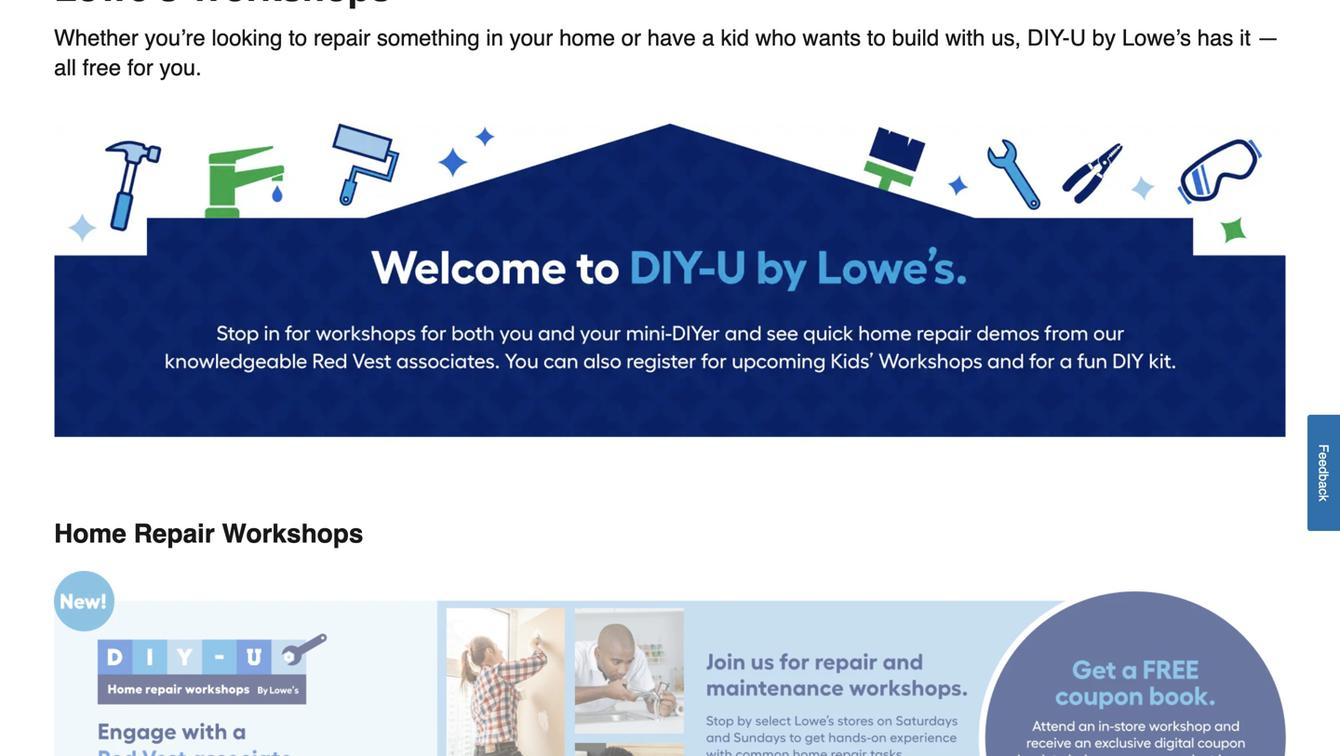 Task type: describe. For each thing, give the bounding box(es) containing it.
repair
[[134, 519, 215, 549]]

k
[[1317, 495, 1332, 502]]

f e e d b a c k button
[[1308, 415, 1341, 532]]

for
[[127, 55, 153, 81]]

home repair workshops
[[54, 519, 364, 549]]

free
[[83, 55, 121, 81]]

u
[[1070, 25, 1087, 51]]

c
[[1317, 489, 1332, 495]]

a inside f e e d b a c k button
[[1317, 482, 1332, 489]]

us,
[[992, 25, 1022, 51]]

all
[[54, 55, 76, 81]]

—
[[1258, 25, 1280, 51]]

repair
[[314, 25, 371, 51]]

whether
[[54, 25, 138, 51]]

who
[[756, 25, 797, 51]]

stop in for workshops for you and your mini-d i yer and quick home repair demos from our associates. image
[[54, 124, 1287, 437]]

whether you're looking to repair something in your home or have a kid who wants to build with us, diy-u by lowe's has it — all free for you.
[[54, 25, 1280, 81]]

a inside whether you're looking to repair something in your home or have a kid who wants to build with us, diy-u by lowe's has it — all free for you.
[[702, 25, 715, 51]]

has
[[1198, 25, 1234, 51]]

join us for workshops, learn from our red vest associates and get a free coupon book for attending. image
[[54, 572, 1287, 757]]

have
[[648, 25, 696, 51]]

you.
[[160, 55, 202, 81]]

your
[[510, 25, 553, 51]]

workshops
[[222, 519, 364, 549]]

you're
[[145, 25, 206, 51]]

d
[[1317, 467, 1332, 474]]

with
[[946, 25, 986, 51]]

by
[[1093, 25, 1116, 51]]

diy-
[[1028, 25, 1070, 51]]

kid
[[721, 25, 750, 51]]

home
[[560, 25, 615, 51]]



Task type: locate. For each thing, give the bounding box(es) containing it.
0 horizontal spatial to
[[289, 25, 307, 51]]

looking
[[212, 25, 283, 51]]

to
[[289, 25, 307, 51], [868, 25, 886, 51]]

wants
[[803, 25, 861, 51]]

f
[[1317, 445, 1332, 453]]

something
[[377, 25, 480, 51]]

2 e from the top
[[1317, 460, 1332, 467]]

build
[[892, 25, 940, 51]]

b
[[1317, 474, 1332, 482]]

home
[[54, 519, 126, 549]]

1 horizontal spatial to
[[868, 25, 886, 51]]

e up d
[[1317, 453, 1332, 460]]

0 vertical spatial a
[[702, 25, 715, 51]]

0 horizontal spatial a
[[702, 25, 715, 51]]

2 to from the left
[[868, 25, 886, 51]]

to left repair
[[289, 25, 307, 51]]

1 horizontal spatial a
[[1317, 482, 1332, 489]]

lowe's
[[1123, 25, 1192, 51]]

f e e d b a c k
[[1317, 445, 1332, 502]]

1 vertical spatial a
[[1317, 482, 1332, 489]]

a
[[702, 25, 715, 51], [1317, 482, 1332, 489]]

to left build
[[868, 25, 886, 51]]

e
[[1317, 453, 1332, 460], [1317, 460, 1332, 467]]

it
[[1240, 25, 1251, 51]]

a left 'kid'
[[702, 25, 715, 51]]

1 e from the top
[[1317, 453, 1332, 460]]

in
[[486, 25, 504, 51]]

1 to from the left
[[289, 25, 307, 51]]

or
[[622, 25, 641, 51]]

e up 'b'
[[1317, 460, 1332, 467]]

a up k
[[1317, 482, 1332, 489]]



Task type: vqa. For each thing, say whether or not it's contained in the screenshot.
'DIY-'
yes



